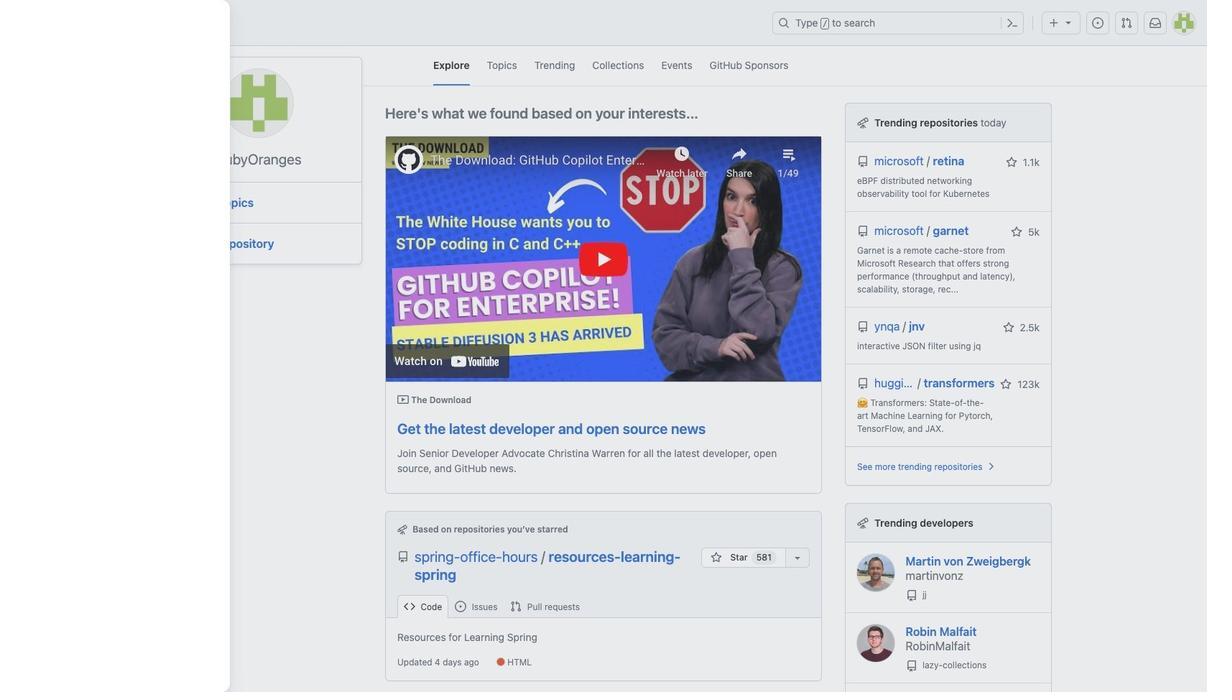 Task type: describe. For each thing, give the bounding box(es) containing it.
add this repository to a list image
[[792, 552, 804, 563]]

1 vertical spatial star image
[[711, 552, 723, 563]]

command palette image
[[1007, 17, 1019, 29]]

2 these results are generated by github computers element from the top
[[858, 515, 869, 531]]

plus image
[[1049, 17, 1060, 29]]

video image
[[398, 394, 409, 405]]

triangle down image
[[1063, 17, 1075, 28]]

issue opened image
[[1093, 17, 1104, 29]]

notifications image
[[1150, 17, 1162, 29]]

1 these results are generated by github computers element from the top
[[858, 115, 869, 130]]



Task type: locate. For each thing, give the bounding box(es) containing it.
this recommendation was generated by github computers image
[[398, 525, 408, 535]]

1 these results are generated by github computers image from the top
[[858, 117, 869, 129]]

this recommendation was generated by github computers element
[[398, 524, 413, 535]]

star image
[[1006, 157, 1018, 168], [1012, 226, 1023, 238], [1003, 322, 1015, 334]]

these results are generated by github computers image for second "these results are generated by github computers" element from the bottom
[[858, 117, 869, 129]]

1 vertical spatial star image
[[1012, 226, 1023, 238]]

0 vertical spatial these results are generated by github computers element
[[858, 115, 869, 130]]

1 vertical spatial these results are generated by github computers element
[[858, 515, 869, 531]]

2 vertical spatial star image
[[1003, 322, 1015, 334]]

these results are generated by github computers image for first "these results are generated by github computers" element from the bottom of the page
[[858, 518, 869, 529]]

1 vertical spatial these results are generated by github computers image
[[858, 518, 869, 529]]

star image
[[1001, 379, 1012, 390], [711, 552, 723, 563]]

0 vertical spatial star image
[[1001, 379, 1012, 390]]

1 horizontal spatial star image
[[1001, 379, 1012, 390]]

these results are generated by github computers element
[[858, 115, 869, 130], [858, 515, 869, 531]]

0 vertical spatial star image
[[1006, 157, 1018, 168]]

0 horizontal spatial star image
[[711, 552, 723, 563]]

2 these results are generated by github computers image from the top
[[858, 518, 869, 529]]

repository menu element
[[386, 595, 822, 618]]

581 users starred this repository element
[[752, 551, 777, 565]]

these results are generated by github computers image
[[858, 117, 869, 129], [858, 518, 869, 529]]

0 vertical spatial these results are generated by github computers image
[[858, 117, 869, 129]]

git pull request image
[[1121, 17, 1133, 29]]

repo image
[[858, 156, 869, 167], [858, 226, 869, 237], [858, 321, 869, 333], [858, 378, 869, 390], [398, 551, 409, 563], [906, 590, 918, 602], [906, 661, 918, 672]]

chevron right image
[[986, 461, 997, 472]]



Task type: vqa. For each thing, say whether or not it's contained in the screenshot.
repo icon to the middle
yes



